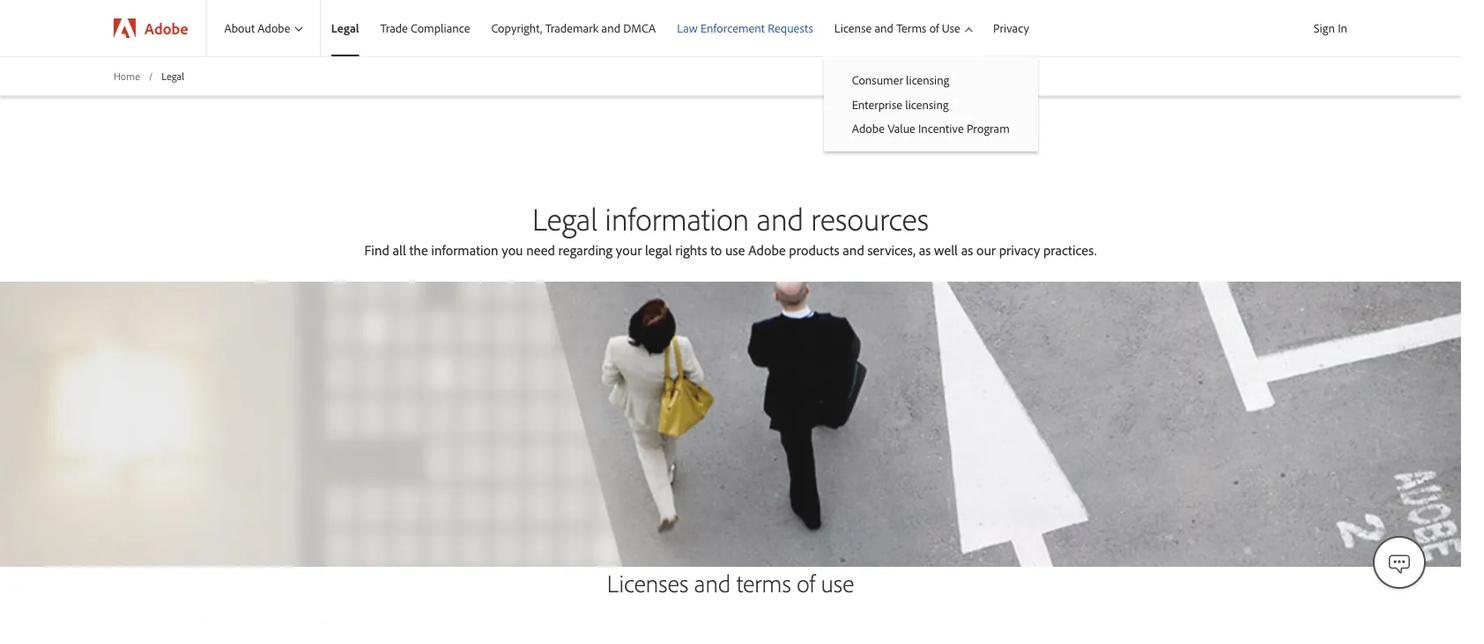 Task type: describe. For each thing, give the bounding box(es) containing it.
adobe inside popup button
[[258, 20, 290, 36]]

1 vertical spatial legal
[[161, 69, 184, 82]]

the
[[409, 242, 428, 259]]

about adobe
[[224, 20, 290, 36]]

adobe value incentive program
[[852, 121, 1010, 136]]

sign in
[[1314, 20, 1348, 36]]

trade compliance link
[[370, 0, 481, 56]]

products
[[789, 242, 840, 259]]

legal link
[[321, 0, 370, 56]]

rights
[[676, 242, 707, 259]]

dmca
[[623, 20, 656, 36]]

1 horizontal spatial use
[[821, 568, 854, 599]]

licensing for consumer licensing
[[906, 72, 950, 88]]

sign
[[1314, 20, 1335, 36]]

terms
[[897, 20, 927, 36]]

your
[[616, 242, 642, 259]]

law enforcement requests link
[[667, 0, 824, 56]]

license and terms of use button
[[824, 0, 983, 56]]

about
[[224, 20, 255, 36]]

of for terms
[[797, 568, 815, 599]]

1 horizontal spatial information
[[605, 199, 749, 239]]

use inside legal information and resources find all the information you need regarding your legal rights to use adobe products and services, as well as our privacy practices.
[[725, 242, 745, 259]]

regarding
[[559, 242, 613, 259]]

consumer
[[852, 72, 903, 88]]

resources
[[811, 199, 929, 239]]

need
[[526, 242, 555, 259]]

license
[[835, 20, 872, 36]]

privacy
[[993, 20, 1029, 35]]

home
[[114, 69, 140, 82]]

enterprise licensing link
[[824, 92, 1038, 117]]

our
[[977, 242, 996, 259]]

adobe down enterprise
[[852, 121, 885, 136]]

requests
[[768, 20, 813, 36]]

program
[[967, 121, 1010, 136]]

legal
[[645, 242, 672, 259]]

find
[[365, 242, 389, 259]]

trademark
[[545, 20, 599, 36]]

law
[[677, 20, 698, 36]]

consumer licensing link
[[824, 68, 1038, 92]]

legal information and resources find all the information you need regarding your legal rights to use adobe products and services, as well as our privacy practices.
[[365, 199, 1097, 259]]

terms
[[737, 568, 791, 599]]



Task type: locate. For each thing, give the bounding box(es) containing it.
and inside license and terms of use popup button
[[875, 20, 894, 36]]

to
[[711, 242, 722, 259]]

licenses
[[607, 568, 689, 599]]

information up the rights
[[605, 199, 749, 239]]

adobe link
[[96, 0, 206, 56]]

compliance
[[411, 20, 470, 36]]

of inside license and terms of use popup button
[[930, 20, 939, 36]]

legal
[[331, 20, 359, 36], [161, 69, 184, 82], [532, 199, 598, 239]]

use right to
[[725, 242, 745, 259]]

information
[[605, 199, 749, 239], [431, 242, 499, 259]]

copyright, trademark and dmca
[[491, 20, 656, 36]]

adobe value incentive program link
[[824, 117, 1038, 141]]

licensing up enterprise licensing link
[[906, 72, 950, 88]]

in
[[1338, 20, 1348, 36]]

1 horizontal spatial as
[[961, 242, 973, 259]]

well
[[934, 242, 958, 259]]

adobe inside legal information and resources find all the information you need regarding your legal rights to use adobe products and services, as well as our privacy practices.
[[749, 242, 786, 259]]

licensing down consumer licensing link
[[906, 97, 949, 112]]

0 vertical spatial information
[[605, 199, 749, 239]]

about adobe button
[[207, 0, 320, 56]]

0 vertical spatial use
[[725, 242, 745, 259]]

home link
[[114, 69, 140, 84]]

1 horizontal spatial legal
[[331, 20, 359, 36]]

sign in button
[[1311, 13, 1351, 43]]

legal right "home"
[[161, 69, 184, 82]]

group
[[824, 56, 1038, 151]]

legal left trade
[[331, 20, 359, 36]]

privacy link
[[983, 0, 1040, 56]]

trade
[[380, 20, 408, 36]]

0 horizontal spatial use
[[725, 242, 745, 259]]

1 vertical spatial licensing
[[906, 97, 949, 112]]

2 horizontal spatial legal
[[532, 199, 598, 239]]

value
[[888, 121, 916, 136]]

2 vertical spatial legal
[[532, 199, 598, 239]]

adobe
[[145, 18, 188, 38], [258, 20, 290, 36], [852, 121, 885, 136], [749, 242, 786, 259]]

and
[[602, 20, 621, 36], [875, 20, 894, 36], [757, 199, 804, 239], [843, 242, 865, 259], [694, 568, 731, 599]]

licensing for enterprise licensing
[[906, 97, 949, 112]]

1 as from the left
[[919, 242, 931, 259]]

use
[[942, 20, 961, 36]]

legal inside legal information and resources find all the information you need regarding your legal rights to use adobe products and services, as well as our privacy practices.
[[532, 199, 598, 239]]

consumer licensing
[[852, 72, 950, 88]]

adobe left products
[[749, 242, 786, 259]]

of for terms
[[930, 20, 939, 36]]

of right terms
[[797, 568, 815, 599]]

trade compliance
[[380, 20, 470, 36]]

enterprise
[[852, 97, 903, 112]]

0 horizontal spatial legal
[[161, 69, 184, 82]]

licensing
[[906, 72, 950, 88], [906, 97, 949, 112]]

enforcement
[[701, 20, 765, 36]]

0 vertical spatial of
[[930, 20, 939, 36]]

and inside the copyright, trademark and dmca link
[[602, 20, 621, 36]]

1 vertical spatial use
[[821, 568, 854, 599]]

license and terms of use
[[835, 20, 961, 36]]

services,
[[868, 242, 916, 259]]

privacy
[[999, 242, 1040, 259]]

enterprise licensing
[[852, 97, 949, 112]]

adobe left about
[[145, 18, 188, 38]]

1 horizontal spatial of
[[930, 20, 939, 36]]

copyright,
[[491, 20, 542, 36]]

information right the the
[[431, 242, 499, 259]]

incentive
[[918, 121, 964, 136]]

all
[[393, 242, 406, 259]]

law enforcement requests
[[677, 20, 813, 36]]

0 vertical spatial legal
[[331, 20, 359, 36]]

0 vertical spatial licensing
[[906, 72, 950, 88]]

of left the use
[[930, 20, 939, 36]]

1 vertical spatial of
[[797, 568, 815, 599]]

copyright, trademark and dmca link
[[481, 0, 667, 56]]

use
[[725, 242, 745, 259], [821, 568, 854, 599]]

of
[[930, 20, 939, 36], [797, 568, 815, 599]]

group containing consumer licensing
[[824, 56, 1038, 151]]

1 vertical spatial information
[[431, 242, 499, 259]]

as left well
[[919, 242, 931, 259]]

legal up regarding
[[532, 199, 598, 239]]

0 horizontal spatial of
[[797, 568, 815, 599]]

use right terms
[[821, 568, 854, 599]]

as
[[919, 242, 931, 259], [961, 242, 973, 259]]

0 horizontal spatial as
[[919, 242, 931, 259]]

2 as from the left
[[961, 242, 973, 259]]

licenses and terms of use
[[607, 568, 854, 599]]

adobe right about
[[258, 20, 290, 36]]

as left the our
[[961, 242, 973, 259]]

0 horizontal spatial information
[[431, 242, 499, 259]]

you
[[502, 242, 523, 259]]

practices.
[[1044, 242, 1097, 259]]



Task type: vqa. For each thing, say whether or not it's contained in the screenshot.
Forum link on the top
no



